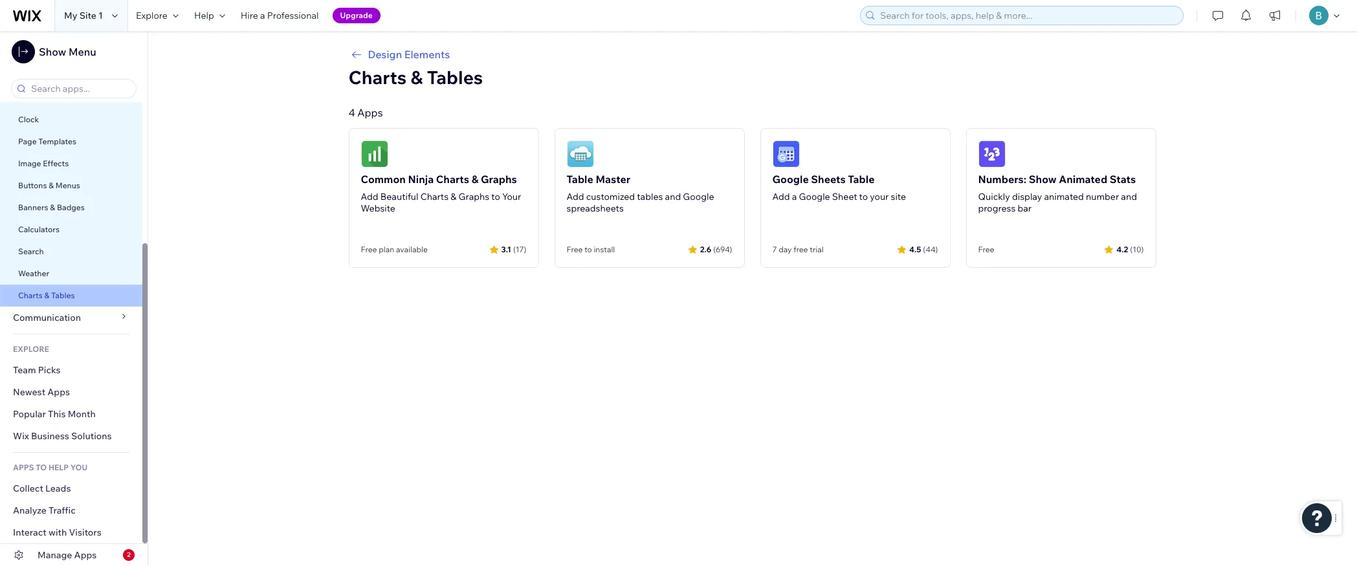 Task type: describe. For each thing, give the bounding box(es) containing it.
table master logo image
[[567, 140, 594, 168]]

this
[[48, 409, 66, 420]]

interact with visitors
[[13, 527, 102, 539]]

buttons
[[18, 181, 47, 190]]

4 apps
[[349, 106, 383, 119]]

explore
[[136, 10, 168, 21]]

sidebar element
[[0, 0, 148, 566]]

charts down ninja
[[421, 191, 449, 203]]

team picks link
[[0, 359, 142, 381]]

add inside "google sheets table add a google sheet to your site"
[[773, 191, 790, 203]]

wix
[[13, 431, 29, 442]]

free for common ninja charts & graphs
[[361, 245, 377, 254]]

(10)
[[1131, 244, 1144, 254]]

google sheets table logo image
[[773, 140, 800, 168]]

free
[[794, 245, 808, 254]]

4
[[349, 106, 355, 119]]

install
[[594, 245, 615, 254]]

explore
[[13, 344, 49, 354]]

hire a professional
[[241, 10, 319, 21]]

numbers:
[[979, 173, 1027, 186]]

1 vertical spatial graphs
[[459, 191, 490, 203]]

team picks
[[13, 364, 61, 376]]

collect leads link
[[0, 478, 142, 500]]

your
[[502, 191, 521, 203]]

common ninja charts & graphs logo image
[[361, 140, 388, 168]]

with
[[49, 527, 67, 539]]

hire a professional link
[[233, 0, 327, 31]]

(694)
[[714, 244, 733, 254]]

professional
[[267, 10, 319, 21]]

visitors
[[69, 527, 102, 539]]

table inside "google sheets table add a google sheet to your site"
[[848, 173, 875, 186]]

popular
[[13, 409, 46, 420]]

your
[[870, 191, 889, 203]]

page
[[18, 137, 37, 146]]

numbers: show animated stats logo image
[[979, 140, 1006, 168]]

show inside numbers: show animated stats quickly display animated number and progress bar
[[1029, 173, 1057, 186]]

table inside table master add customized tables and google spreadsheets
[[567, 173, 594, 186]]

search
[[18, 247, 44, 256]]

3.1 (17)
[[501, 244, 527, 254]]

available
[[396, 245, 428, 254]]

2
[[127, 551, 131, 559]]

weather link
[[0, 263, 142, 285]]

2.6 (694)
[[700, 244, 733, 254]]

page templates
[[18, 137, 78, 146]]

popular this month
[[13, 409, 96, 420]]

image effects link
[[0, 153, 142, 175]]

0 vertical spatial a
[[260, 10, 265, 21]]

charts right ninja
[[436, 173, 469, 186]]

calculators link
[[0, 219, 142, 241]]

and inside table master add customized tables and google spreadsheets
[[665, 191, 681, 203]]

weather
[[18, 269, 49, 278]]

table master add customized tables and google spreadsheets
[[567, 173, 714, 214]]

charts & tables link
[[0, 285, 142, 307]]

3.1
[[501, 244, 511, 254]]

& down the design elements at the left top of page
[[411, 66, 423, 89]]

& right ninja
[[472, 173, 479, 186]]

apps for newest apps
[[47, 387, 70, 398]]

common
[[361, 173, 406, 186]]

quickly
[[979, 191, 1011, 203]]

charts inside sidebar element
[[18, 291, 43, 300]]

bar
[[1018, 203, 1032, 214]]

4.5
[[910, 244, 921, 254]]

image
[[18, 159, 41, 168]]

0 vertical spatial graphs
[[481, 173, 517, 186]]

newest
[[13, 387, 45, 398]]

hire
[[241, 10, 258, 21]]

manage apps
[[38, 550, 97, 561]]

(44)
[[923, 244, 938, 254]]

number
[[1086, 191, 1120, 203]]

customized
[[586, 191, 635, 203]]

2.6
[[700, 244, 712, 254]]

& left badges
[[50, 203, 55, 212]]

effects
[[43, 159, 69, 168]]

show inside show menu button
[[39, 45, 66, 58]]

manage
[[38, 550, 72, 561]]

beautiful
[[381, 191, 419, 203]]

wix business solutions
[[13, 431, 112, 442]]

site
[[79, 10, 96, 21]]

4.5 (44)
[[910, 244, 938, 254]]

to
[[36, 463, 47, 473]]

templates
[[38, 137, 76, 146]]

ninja
[[408, 173, 434, 186]]

1 horizontal spatial charts & tables
[[349, 66, 483, 89]]

to inside common ninja charts & graphs add beautiful charts & graphs to your website
[[492, 191, 500, 203]]

image effects
[[18, 159, 69, 168]]

help button
[[186, 0, 233, 31]]

picks
[[38, 364, 61, 376]]

a inside "google sheets table add a google sheet to your site"
[[792, 191, 797, 203]]

newest apps
[[13, 387, 70, 398]]

google inside table master add customized tables and google spreadsheets
[[683, 191, 714, 203]]

banners & badges link
[[0, 197, 142, 219]]

& up communication
[[44, 291, 49, 300]]



Task type: locate. For each thing, give the bounding box(es) containing it.
plan
[[379, 245, 394, 254]]

& left menus
[[49, 181, 54, 190]]

0 horizontal spatial to
[[492, 191, 500, 203]]

apps
[[13, 463, 34, 473]]

privacy
[[18, 93, 45, 102]]

a down google sheets table logo
[[792, 191, 797, 203]]

1 horizontal spatial a
[[792, 191, 797, 203]]

apps
[[358, 106, 383, 119], [47, 387, 70, 398], [74, 550, 97, 561]]

apps up this
[[47, 387, 70, 398]]

0 horizontal spatial a
[[260, 10, 265, 21]]

apps to help you
[[13, 463, 88, 473]]

analyze
[[13, 505, 47, 517]]

1
[[98, 10, 103, 21]]

buttons & menus link
[[0, 175, 142, 197]]

clock link
[[0, 109, 142, 131]]

show menu button
[[12, 40, 96, 63]]

free to install
[[567, 245, 615, 254]]

4.2
[[1117, 244, 1129, 254]]

0 vertical spatial charts & tables
[[349, 66, 483, 89]]

add left the customized
[[567, 191, 584, 203]]

traffic
[[49, 505, 76, 517]]

elements
[[404, 48, 450, 61]]

free left 'plan'
[[361, 245, 377, 254]]

upgrade
[[340, 10, 373, 20]]

Search apps... field
[[27, 80, 132, 98]]

0 horizontal spatial apps
[[47, 387, 70, 398]]

show up display
[[1029, 173, 1057, 186]]

solutions
[[71, 431, 112, 442]]

1 horizontal spatial show
[[1029, 173, 1057, 186]]

sheets
[[811, 173, 846, 186]]

2 and from the left
[[1122, 191, 1137, 203]]

& right beautiful
[[451, 191, 457, 203]]

1 vertical spatial show
[[1029, 173, 1057, 186]]

google down google sheets table logo
[[773, 173, 809, 186]]

& right privacy
[[47, 93, 52, 102]]

google right tables
[[683, 191, 714, 203]]

&
[[411, 66, 423, 89], [47, 93, 52, 102], [472, 173, 479, 186], [49, 181, 54, 190], [451, 191, 457, 203], [50, 203, 55, 212], [44, 291, 49, 300]]

design
[[368, 48, 402, 61]]

1 vertical spatial apps
[[47, 387, 70, 398]]

badges
[[57, 203, 85, 212]]

add down common
[[361, 191, 379, 203]]

1 horizontal spatial tables
[[427, 66, 483, 89]]

2 horizontal spatial add
[[773, 191, 790, 203]]

and right tables
[[665, 191, 681, 203]]

free
[[361, 245, 377, 254], [567, 245, 583, 254], [979, 245, 995, 254]]

1 horizontal spatial add
[[567, 191, 584, 203]]

privacy & security link
[[0, 87, 142, 109]]

and down stats
[[1122, 191, 1137, 203]]

0 horizontal spatial and
[[665, 191, 681, 203]]

stats
[[1110, 173, 1136, 186]]

animated
[[1045, 191, 1084, 203]]

collect
[[13, 483, 43, 495]]

2 horizontal spatial apps
[[358, 106, 383, 119]]

free plan available
[[361, 245, 428, 254]]

1 horizontal spatial and
[[1122, 191, 1137, 203]]

help
[[48, 463, 69, 473]]

leads
[[45, 483, 71, 495]]

0 horizontal spatial charts & tables
[[18, 291, 75, 300]]

security
[[54, 93, 85, 102]]

1 horizontal spatial table
[[848, 173, 875, 186]]

charts down design
[[349, 66, 407, 89]]

free left install
[[567, 245, 583, 254]]

upgrade button
[[332, 8, 381, 23]]

0 horizontal spatial free
[[361, 245, 377, 254]]

apps inside newest apps link
[[47, 387, 70, 398]]

7 day free trial
[[773, 245, 824, 254]]

Search for tools, apps, help & more... field
[[877, 6, 1180, 25]]

analyze traffic
[[13, 505, 76, 517]]

tables
[[427, 66, 483, 89], [51, 291, 75, 300]]

google down "sheets"
[[799, 191, 830, 203]]

(17)
[[513, 244, 527, 254]]

1 horizontal spatial apps
[[74, 550, 97, 561]]

apps down the visitors
[[74, 550, 97, 561]]

0 vertical spatial apps
[[358, 106, 383, 119]]

to inside "google sheets table add a google sheet to your site"
[[860, 191, 868, 203]]

progress
[[979, 203, 1016, 214]]

0 horizontal spatial table
[[567, 173, 594, 186]]

calculators
[[18, 225, 60, 234]]

communication
[[13, 312, 83, 324]]

newest apps link
[[0, 381, 142, 403]]

popular this month link
[[0, 403, 142, 425]]

show left the 'menu'
[[39, 45, 66, 58]]

0 horizontal spatial add
[[361, 191, 379, 203]]

show menu
[[39, 45, 96, 58]]

2 horizontal spatial free
[[979, 245, 995, 254]]

interact with visitors link
[[0, 522, 142, 544]]

charts & tables down the design elements at the left top of page
[[349, 66, 483, 89]]

collect leads
[[13, 483, 71, 495]]

1 vertical spatial tables
[[51, 291, 75, 300]]

my
[[64, 10, 77, 21]]

1 vertical spatial a
[[792, 191, 797, 203]]

banners & badges
[[18, 203, 85, 212]]

tables down 'weather' link at the left of the page
[[51, 291, 75, 300]]

graphs
[[481, 173, 517, 186], [459, 191, 490, 203]]

1 table from the left
[[567, 173, 594, 186]]

1 free from the left
[[361, 245, 377, 254]]

2 vertical spatial apps
[[74, 550, 97, 561]]

table down the table master logo
[[567, 173, 594, 186]]

table up "sheet"
[[848, 173, 875, 186]]

trial
[[810, 245, 824, 254]]

0 horizontal spatial tables
[[51, 291, 75, 300]]

my site 1
[[64, 10, 103, 21]]

1 horizontal spatial free
[[567, 245, 583, 254]]

graphs up your
[[481, 173, 517, 186]]

0 vertical spatial tables
[[427, 66, 483, 89]]

free for table master
[[567, 245, 583, 254]]

1 add from the left
[[361, 191, 379, 203]]

display
[[1013, 191, 1042, 203]]

you
[[70, 463, 88, 473]]

tables down elements
[[427, 66, 483, 89]]

apps for manage apps
[[74, 550, 97, 561]]

spreadsheets
[[567, 203, 624, 214]]

0 vertical spatial show
[[39, 45, 66, 58]]

sheet
[[832, 191, 857, 203]]

interact
[[13, 527, 46, 539]]

apps right the 4
[[358, 106, 383, 119]]

add inside common ninja charts & graphs add beautiful charts & graphs to your website
[[361, 191, 379, 203]]

website
[[361, 203, 395, 214]]

charts down weather
[[18, 291, 43, 300]]

1 vertical spatial charts & tables
[[18, 291, 75, 300]]

add down google sheets table logo
[[773, 191, 790, 203]]

search link
[[0, 241, 142, 263]]

charts & tables inside sidebar element
[[18, 291, 75, 300]]

2 horizontal spatial to
[[860, 191, 868, 203]]

7
[[773, 245, 777, 254]]

analyze traffic link
[[0, 500, 142, 522]]

free down progress
[[979, 245, 995, 254]]

2 add from the left
[[567, 191, 584, 203]]

menu
[[69, 45, 96, 58]]

tables inside sidebar element
[[51, 291, 75, 300]]

site
[[891, 191, 906, 203]]

2 free from the left
[[567, 245, 583, 254]]

a right hire
[[260, 10, 265, 21]]

and inside numbers: show animated stats quickly display animated number and progress bar
[[1122, 191, 1137, 203]]

3 free from the left
[[979, 245, 995, 254]]

1 and from the left
[[665, 191, 681, 203]]

design elements link
[[349, 47, 1157, 62]]

add inside table master add customized tables and google spreadsheets
[[567, 191, 584, 203]]

table
[[567, 173, 594, 186], [848, 173, 875, 186]]

2 table from the left
[[848, 173, 875, 186]]

3 add from the left
[[773, 191, 790, 203]]

charts & tables up communication
[[18, 291, 75, 300]]

1 horizontal spatial to
[[585, 245, 592, 254]]

apps for 4 apps
[[358, 106, 383, 119]]

4.2 (10)
[[1117, 244, 1144, 254]]

0 horizontal spatial show
[[39, 45, 66, 58]]

day
[[779, 245, 792, 254]]

graphs left your
[[459, 191, 490, 203]]

privacy & security
[[18, 93, 85, 102]]

common ninja charts & graphs add beautiful charts & graphs to your website
[[361, 173, 521, 214]]

business
[[31, 431, 69, 442]]



Task type: vqa. For each thing, say whether or not it's contained in the screenshot.
Image
yes



